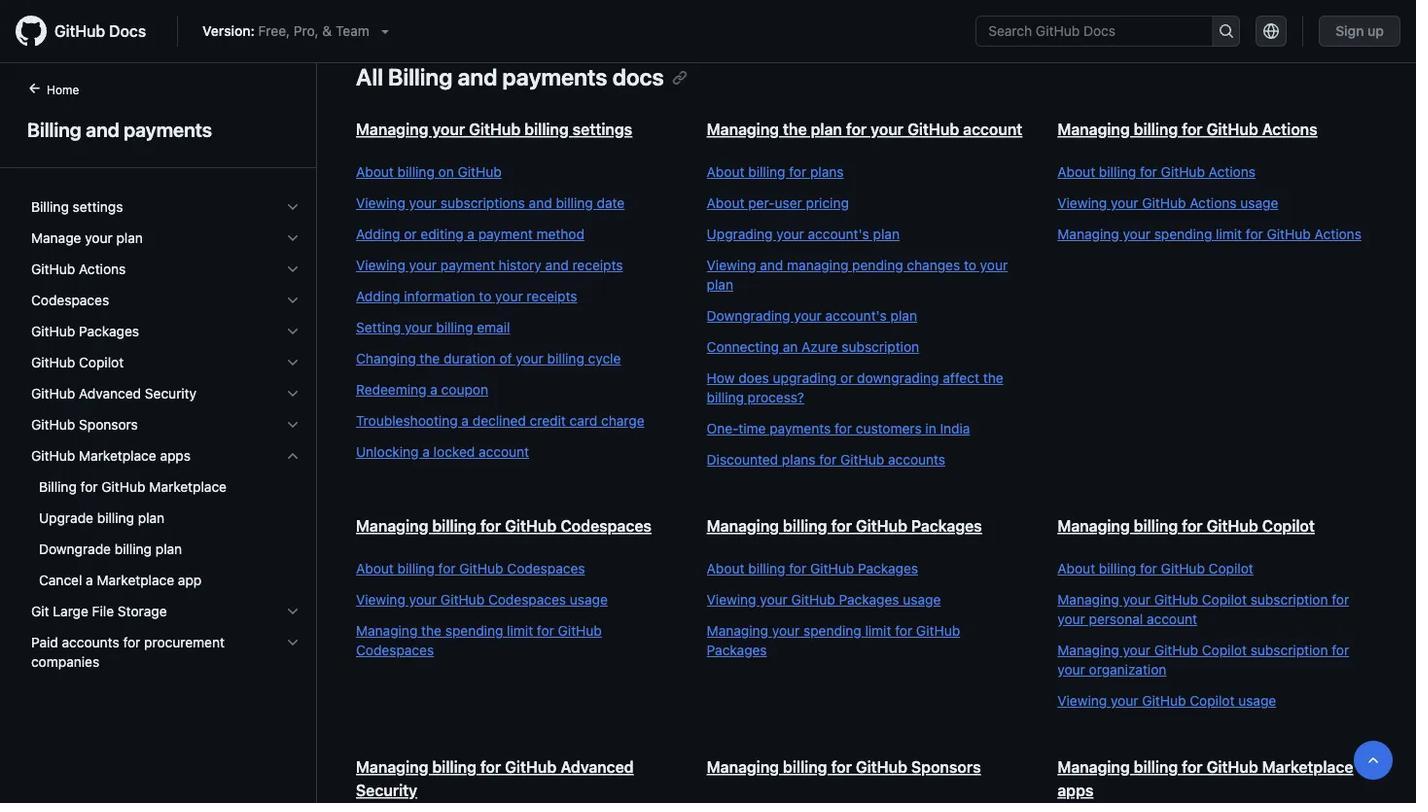 Task type: vqa. For each thing, say whether or not it's contained in the screenshot.
THE 07
no



Task type: describe. For each thing, give the bounding box(es) containing it.
codespaces inside dropdown button
[[31, 292, 109, 308]]

billing and payments
[[27, 118, 212, 141]]

process?
[[748, 390, 804, 406]]

managing billing for github marketplace apps link
[[1057, 758, 1353, 800]]

about per-user pricing
[[707, 195, 849, 211]]

managing for managing billing for github advanced security
[[356, 758, 428, 777]]

search image
[[1218, 23, 1234, 39]]

declined
[[472, 413, 526, 429]]

0 vertical spatial account
[[963, 120, 1022, 139]]

sc 9kayk9 0 image for packages
[[285, 324, 301, 339]]

upgrade billing plan link
[[23, 503, 308, 534]]

duration
[[444, 351, 496, 367]]

docs
[[612, 63, 664, 90]]

about for managing billing for github copilot
[[1057, 561, 1095, 577]]

managing billing for github sponsors
[[707, 758, 981, 777]]

sign up
[[1336, 23, 1384, 39]]

apps inside managing billing for github marketplace apps
[[1057, 781, 1094, 800]]

0 vertical spatial receipts
[[572, 257, 623, 273]]

connecting an azure subscription link
[[707, 337, 1019, 357]]

about billing for github copilot
[[1057, 561, 1253, 577]]

0 horizontal spatial or
[[404, 226, 417, 242]]

about billing for github codespaces
[[356, 561, 585, 577]]

apps inside 'dropdown button'
[[160, 448, 191, 464]]

github marketplace apps
[[31, 448, 191, 464]]

codespaces inside managing the spending limit for github codespaces
[[356, 642, 434, 658]]

billing for about billing for github packages
[[748, 561, 785, 577]]

to inside viewing and managing pending changes to your plan
[[964, 257, 976, 273]]

billing for managing billing for github advanced security
[[432, 758, 476, 777]]

managing
[[787, 257, 848, 273]]

billing for managing billing for github copilot
[[1134, 517, 1178, 535]]

your for viewing your github actions usage
[[1111, 195, 1138, 211]]

copilot up about billing for github copilot link in the bottom right of the page
[[1262, 517, 1315, 535]]

github advanced security button
[[23, 378, 308, 409]]

spending for codespaces
[[445, 623, 503, 639]]

adding information to your receipts
[[356, 288, 577, 304]]

locked
[[433, 444, 475, 460]]

security inside managing billing for github advanced security
[[356, 781, 417, 800]]

managing billing for github packages link
[[707, 517, 982, 535]]

github inside github sponsors dropdown button
[[31, 417, 75, 433]]

viewing your payment history and receipts
[[356, 257, 623, 273]]

viewing your subscriptions and billing date
[[356, 195, 625, 211]]

redeeming
[[356, 382, 426, 398]]

managing the plan for your github account
[[707, 120, 1022, 139]]

your for viewing your github codespaces usage
[[409, 592, 437, 608]]

or inside how does upgrading or downgrading affect the billing process?
[[840, 370, 853, 386]]

credit
[[530, 413, 566, 429]]

spending for packages
[[803, 623, 861, 639]]

adding or editing a payment method link
[[356, 225, 668, 244]]

limit for actions
[[1216, 226, 1242, 242]]

billing inside setting your billing email link
[[436, 319, 473, 336]]

account inside the managing your github copilot subscription for your personal account
[[1147, 611, 1197, 627]]

actions inside dropdown button
[[79, 261, 126, 277]]

select language: current language is english image
[[1264, 23, 1279, 39]]

github inside github marketplace apps 'dropdown button'
[[31, 448, 75, 464]]

billing inside the changing the duration of your billing cycle link
[[547, 351, 584, 367]]

github inside viewing your github copilot usage 'link'
[[1142, 693, 1186, 709]]

managing billing for github advanced security
[[356, 758, 634, 800]]

managing billing for github actions
[[1057, 120, 1318, 139]]

github inside viewing your github actions usage link
[[1142, 195, 1186, 211]]

about for managing billing for github codespaces
[[356, 561, 394, 577]]

a for cancel a marketplace app
[[86, 572, 93, 588]]

advanced inside managing billing for github advanced security
[[561, 758, 634, 777]]

managing for managing billing for github sponsors
[[707, 758, 779, 777]]

billing for managing billing for github codespaces
[[432, 517, 476, 535]]

a for unlocking a locked account
[[422, 444, 430, 460]]

plan up pending
[[873, 226, 900, 242]]

scroll to top image
[[1365, 753, 1381, 768]]

downgrading your account's plan link
[[707, 306, 1019, 326]]

github inside billing for github marketplace link
[[101, 479, 145, 495]]

one-time payments for customers in india link
[[707, 419, 1019, 439]]

usage for packages
[[903, 592, 941, 608]]

changing
[[356, 351, 416, 367]]

for inside managing billing for github marketplace apps
[[1182, 758, 1203, 777]]

github inside viewing your github packages usage link
[[791, 592, 835, 608]]

managing for managing billing for github codespaces
[[356, 517, 428, 535]]

free,
[[258, 23, 290, 39]]

github inside about billing for github actions link
[[1161, 164, 1205, 180]]

viewing for viewing and managing pending changes to your plan
[[707, 257, 756, 273]]

packages inside the managing your spending limit for github packages
[[707, 642, 767, 658]]

email
[[477, 319, 510, 336]]

downgrade
[[39, 541, 111, 557]]

managing the plan for your github account link
[[707, 120, 1022, 139]]

managing for managing your spending limit for github actions
[[1057, 226, 1119, 242]]

billing for about billing for github copilot
[[1099, 561, 1136, 577]]

plan inside 'link'
[[155, 541, 182, 557]]

Search GitHub Docs search field
[[977, 17, 1212, 46]]

plans inside "link"
[[810, 164, 844, 180]]

setting
[[356, 319, 401, 336]]

upgrade billing plan
[[39, 510, 165, 526]]

your for managing your spending limit for github actions
[[1123, 226, 1151, 242]]

billing inside viewing your subscriptions and billing date link
[[556, 195, 593, 211]]

codespaces button
[[23, 285, 308, 316]]

sc 9kayk9 0 image inside codespaces dropdown button
[[285, 293, 301, 308]]

github sponsors
[[31, 417, 138, 433]]

accounts inside 'link'
[[888, 452, 945, 468]]

limit for codespaces
[[507, 623, 533, 639]]

sponsors inside dropdown button
[[79, 417, 138, 433]]

github inside github docs link
[[54, 22, 105, 40]]

paid accounts for procurement companies button
[[23, 627, 308, 678]]

affect
[[943, 370, 979, 386]]

billing for github marketplace
[[39, 479, 227, 495]]

your down viewing your payment history and receipts link
[[495, 288, 523, 304]]

github advanced security
[[31, 386, 197, 402]]

github inside github advanced security 'dropdown button'
[[31, 386, 75, 402]]

personal
[[1089, 611, 1143, 627]]

about billing for github copilot link
[[1057, 559, 1369, 579]]

copilot inside the managing your github copilot subscription for your personal account
[[1202, 592, 1247, 608]]

paid accounts for procurement companies
[[31, 635, 225, 670]]

viewing and managing pending changes to your plan
[[707, 257, 1008, 293]]

managing your spending limit for github actions
[[1057, 226, 1361, 242]]

managing billing for github copilot
[[1057, 517, 1315, 535]]

github inside about billing on github link
[[458, 164, 502, 180]]

your left personal
[[1057, 611, 1085, 627]]

cancel a marketplace app
[[39, 572, 202, 588]]

usage for actions
[[1240, 195, 1278, 211]]

advanced inside 'dropdown button'
[[79, 386, 141, 402]]

about billing on github
[[356, 164, 502, 180]]

github sponsors button
[[23, 409, 308, 441]]

changing the duration of your billing cycle link
[[356, 349, 668, 369]]

setting your billing email
[[356, 319, 510, 336]]

marketplace up storage
[[97, 572, 174, 588]]

home link
[[19, 81, 110, 100]]

and up managing your github billing settings
[[458, 63, 497, 90]]

1 vertical spatial payment
[[440, 257, 495, 273]]

an
[[783, 339, 798, 355]]

for inside the managing your github copilot subscription for your personal account
[[1332, 592, 1349, 608]]

sc 9kayk9 0 image for billing settings
[[285, 199, 301, 215]]

home
[[47, 83, 79, 96]]

billing for about billing for plans
[[748, 164, 785, 180]]

how does upgrading or downgrading affect the billing process?
[[707, 370, 1003, 406]]

organization
[[1089, 662, 1166, 678]]

redeeming a coupon
[[356, 382, 488, 398]]

managing billing for github codespaces
[[356, 517, 652, 535]]

&
[[322, 23, 332, 39]]

viewing your github codespaces usage link
[[356, 590, 668, 610]]

viewing your github copilot usage
[[1057, 693, 1276, 709]]

sign
[[1336, 23, 1364, 39]]

billing for github marketplace link
[[23, 472, 308, 503]]

plan down billing for github marketplace link
[[138, 510, 165, 526]]

the inside how does upgrading or downgrading affect the billing process?
[[983, 370, 1003, 386]]

marketplace inside 'dropdown button'
[[79, 448, 156, 464]]

viewing your github actions usage
[[1057, 195, 1278, 211]]

all billing and payments docs
[[356, 63, 664, 90]]

github inside about billing for github copilot link
[[1161, 561, 1205, 577]]

team
[[336, 23, 369, 39]]

upgrading your account's plan
[[707, 226, 900, 242]]

to inside adding information to your receipts link
[[479, 288, 492, 304]]

subscription for managing your github copilot subscription for your personal account
[[1250, 592, 1328, 608]]

the for managing the spending limit for github codespaces
[[421, 623, 442, 639]]

for inside 'managing your github copilot subscription for your organization'
[[1332, 642, 1349, 658]]

paid
[[31, 635, 58, 651]]

sc 9kayk9 0 image for git large file storage
[[285, 604, 301, 620]]

about billing for plans link
[[707, 162, 1019, 182]]

managing billing for github sponsors link
[[707, 758, 981, 777]]

upgrading
[[707, 226, 773, 242]]

payments for one-time payments for customers in india
[[770, 421, 831, 437]]

accounts inside paid accounts for procurement companies
[[62, 635, 119, 651]]

triangle down image
[[377, 23, 393, 39]]

sc 9kayk9 0 image for marketplace
[[285, 448, 301, 464]]

coupon
[[441, 382, 488, 398]]

pricing
[[806, 195, 849, 211]]

managing your spending limit for github packages link
[[707, 621, 1019, 660]]

1 horizontal spatial sponsors
[[911, 758, 981, 777]]

viewing your github actions usage link
[[1057, 194, 1369, 213]]

github inside the managing your spending limit for github packages
[[916, 623, 960, 639]]

managing billing for github advanced security link
[[356, 758, 634, 800]]

managing your github copilot subscription for your personal account link
[[1057, 590, 1369, 629]]

github inside managing your spending limit for github actions link
[[1267, 226, 1311, 242]]

your for managing your spending limit for github packages
[[772, 623, 800, 639]]

sc 9kayk9 0 image for actions
[[285, 262, 301, 277]]

billing for downgrade billing plan
[[115, 541, 152, 557]]

for inside 'link'
[[819, 452, 837, 468]]

sc 9kayk9 0 image for github copilot
[[285, 355, 301, 371]]

managing your spending limit for github actions link
[[1057, 225, 1369, 244]]

github copilot button
[[23, 347, 308, 378]]

in
[[925, 421, 936, 437]]

sc 9kayk9 0 image for github advanced security
[[285, 386, 301, 402]]

about for managing the plan for your github account
[[707, 164, 744, 180]]

charge
[[601, 413, 644, 429]]

sc 9kayk9 0 image for github sponsors
[[285, 417, 301, 433]]

managing for managing your spending limit for github packages
[[707, 623, 768, 639]]

viewing for viewing your github actions usage
[[1057, 195, 1107, 211]]

downgrading
[[707, 308, 790, 324]]

upgrade
[[39, 510, 93, 526]]

india
[[940, 421, 970, 437]]

managing for managing billing for github packages
[[707, 517, 779, 535]]

plan inside viewing and managing pending changes to your plan
[[707, 277, 733, 293]]



Task type: locate. For each thing, give the bounding box(es) containing it.
subscription down the downgrading your account's plan link
[[842, 339, 919, 355]]

0 horizontal spatial to
[[479, 288, 492, 304]]

github inside the managing your github copilot subscription for your personal account
[[1154, 592, 1198, 608]]

for inside managing billing for github advanced security
[[480, 758, 501, 777]]

github marketplace apps element containing billing for github marketplace
[[16, 472, 316, 596]]

your for managing your github copilot subscription for your organization
[[1123, 642, 1151, 658]]

billing for managing billing for github marketplace apps
[[1134, 758, 1178, 777]]

0 horizontal spatial spending
[[445, 623, 503, 639]]

2 horizontal spatial account
[[1147, 611, 1197, 627]]

a right editing
[[467, 226, 475, 242]]

account's up connecting an azure subscription link
[[825, 308, 887, 324]]

payments up billing settings dropdown button
[[124, 118, 212, 141]]

the inside the changing the duration of your billing cycle link
[[420, 351, 440, 367]]

viewing and managing pending changes to your plan link
[[707, 256, 1019, 295]]

adding for adding or editing a payment method
[[356, 226, 400, 242]]

your up connecting an azure subscription at the top
[[794, 308, 822, 324]]

your inside dropdown button
[[85, 230, 113, 246]]

2 vertical spatial subscription
[[1250, 642, 1328, 658]]

usage inside viewing your github packages usage link
[[903, 592, 941, 608]]

your right changes at top
[[980, 257, 1008, 273]]

for inside paid accounts for procurement companies
[[123, 635, 140, 651]]

billing inside upgrade billing plan link
[[97, 510, 134, 526]]

managing for managing the plan for your github account
[[707, 120, 779, 139]]

viewing for viewing your github packages usage
[[707, 592, 756, 608]]

the for changing the duration of your billing cycle
[[420, 351, 440, 367]]

security
[[145, 386, 197, 402], [356, 781, 417, 800]]

github inside discounted plans for github accounts 'link'
[[840, 452, 884, 468]]

or
[[404, 226, 417, 242], [840, 370, 853, 386]]

about inside "link"
[[707, 164, 744, 180]]

1 sc 9kayk9 0 image from the top
[[285, 199, 301, 215]]

0 vertical spatial security
[[145, 386, 197, 402]]

github docs link
[[16, 16, 162, 47]]

procurement
[[144, 635, 225, 651]]

your for viewing your subscriptions and billing date
[[409, 195, 437, 211]]

0 horizontal spatial account
[[479, 444, 529, 460]]

or left editing
[[404, 226, 417, 242]]

your left "organization"
[[1057, 662, 1085, 678]]

managing billing for github copilot link
[[1057, 517, 1315, 535]]

account's
[[808, 226, 869, 242], [825, 308, 887, 324]]

billing for managing billing for github sponsors
[[783, 758, 827, 777]]

packages
[[79, 323, 139, 339], [911, 517, 982, 535], [858, 561, 918, 577], [839, 592, 899, 608], [707, 642, 767, 658]]

billing inside about billing for github actions link
[[1099, 164, 1136, 180]]

github inside github actions dropdown button
[[31, 261, 75, 277]]

upgrading
[[773, 370, 837, 386]]

managing the spending limit for github codespaces
[[356, 623, 602, 658]]

tooltip
[[1354, 741, 1393, 780]]

your inside viewing and managing pending changes to your plan
[[980, 257, 1008, 273]]

the down the viewing your github codespaces usage
[[421, 623, 442, 639]]

azure
[[802, 339, 838, 355]]

account's for downgrading your account's plan
[[825, 308, 887, 324]]

github inside 'managing your github copilot subscription for your organization'
[[1154, 642, 1198, 658]]

billing inside billing for github marketplace link
[[39, 479, 77, 495]]

viewing your payment history and receipts link
[[356, 256, 668, 275]]

file
[[92, 603, 114, 620]]

usage down managing your github copilot subscription for your organization link
[[1238, 693, 1276, 709]]

your down 'information'
[[405, 319, 432, 336]]

copilot inside about billing for github copilot link
[[1209, 561, 1253, 577]]

0 horizontal spatial limit
[[507, 623, 533, 639]]

viewing down 'about billing for github codespaces'
[[356, 592, 405, 608]]

1 horizontal spatial payments
[[502, 63, 607, 90]]

your for manage your plan
[[85, 230, 113, 246]]

1 github marketplace apps element from the top
[[16, 441, 316, 596]]

the down setting your billing email in the top left of the page
[[420, 351, 440, 367]]

1 vertical spatial plans
[[782, 452, 815, 468]]

billing settings
[[31, 199, 123, 215]]

adding information to your receipts link
[[356, 287, 668, 306]]

spending inside managing the spending limit for github codespaces
[[445, 623, 503, 639]]

for inside managing the spending limit for github codespaces
[[537, 623, 554, 639]]

5 sc 9kayk9 0 image from the top
[[285, 604, 301, 620]]

payment up 'adding information to your receipts'
[[440, 257, 495, 273]]

viewing for viewing your subscriptions and billing date
[[356, 195, 405, 211]]

upgrading your account's plan link
[[707, 225, 1019, 244]]

receipts
[[572, 257, 623, 273], [527, 288, 577, 304]]

your down about billing for github packages
[[760, 592, 788, 608]]

viewing for viewing your payment history and receipts
[[356, 257, 405, 273]]

to down the viewing your payment history and receipts
[[479, 288, 492, 304]]

usage inside viewing your github actions usage link
[[1240, 195, 1278, 211]]

your for upgrading your account's plan
[[776, 226, 804, 242]]

cycle
[[588, 351, 621, 367]]

up
[[1368, 23, 1384, 39]]

copilot inside 'github copilot' dropdown button
[[79, 354, 124, 371]]

limit
[[1216, 226, 1242, 242], [507, 623, 533, 639], [865, 623, 891, 639]]

github
[[54, 22, 105, 40], [469, 120, 521, 139], [907, 120, 959, 139], [1206, 120, 1258, 139], [458, 164, 502, 180], [1161, 164, 1205, 180], [1142, 195, 1186, 211], [1267, 226, 1311, 242], [31, 261, 75, 277], [31, 323, 75, 339], [31, 354, 75, 371], [31, 386, 75, 402], [31, 417, 75, 433], [31, 448, 75, 464], [840, 452, 884, 468], [101, 479, 145, 495], [505, 517, 557, 535], [856, 517, 907, 535], [1206, 517, 1258, 535], [459, 561, 503, 577], [810, 561, 854, 577], [1161, 561, 1205, 577], [440, 592, 485, 608], [791, 592, 835, 608], [1154, 592, 1198, 608], [558, 623, 602, 639], [916, 623, 960, 639], [1154, 642, 1198, 658], [1142, 693, 1186, 709], [505, 758, 557, 777], [856, 758, 907, 777], [1206, 758, 1258, 777]]

your down user
[[776, 226, 804, 242]]

managing inside managing billing for github marketplace apps
[[1057, 758, 1130, 777]]

your down viewing your github actions usage
[[1123, 226, 1151, 242]]

adding up setting
[[356, 288, 400, 304]]

github packages button
[[23, 316, 308, 347]]

managing billing for github marketplace apps
[[1057, 758, 1353, 800]]

adding or editing a payment method
[[356, 226, 585, 242]]

sc 9kayk9 0 image
[[285, 199, 301, 215], [285, 355, 301, 371], [285, 386, 301, 402], [285, 417, 301, 433], [285, 604, 301, 620], [285, 635, 301, 651]]

managing inside the managing your spending limit for github packages
[[707, 623, 768, 639]]

sc 9kayk9 0 image inside github sponsors dropdown button
[[285, 417, 301, 433]]

accounts down 'in'
[[888, 452, 945, 468]]

github inside viewing your github codespaces usage link
[[440, 592, 485, 608]]

the inside managing the spending limit for github codespaces
[[421, 623, 442, 639]]

2 sc 9kayk9 0 image from the top
[[285, 262, 301, 277]]

discounted
[[707, 452, 778, 468]]

about for managing billing for github actions
[[1057, 164, 1095, 180]]

1 horizontal spatial limit
[[865, 623, 891, 639]]

1 vertical spatial receipts
[[527, 288, 577, 304]]

2 horizontal spatial spending
[[1154, 226, 1212, 242]]

settings inside billing settings dropdown button
[[73, 199, 123, 215]]

0 horizontal spatial apps
[[160, 448, 191, 464]]

viewing up setting
[[356, 257, 405, 273]]

spending for actions
[[1154, 226, 1212, 242]]

1 vertical spatial security
[[356, 781, 417, 800]]

plans down one-time payments for customers in india
[[782, 452, 815, 468]]

billing for upgrade billing plan
[[97, 510, 134, 526]]

adding left editing
[[356, 226, 400, 242]]

billing for billing and payments
[[27, 118, 81, 141]]

sponsors
[[79, 417, 138, 433], [911, 758, 981, 777]]

and down "method"
[[545, 257, 569, 273]]

a down coupon
[[461, 413, 469, 429]]

viewing for viewing your github copilot usage
[[1057, 693, 1107, 709]]

0 vertical spatial plans
[[810, 164, 844, 180]]

sc 9kayk9 0 image inside github marketplace apps 'dropdown button'
[[285, 448, 301, 464]]

for
[[846, 120, 867, 139], [1182, 120, 1203, 139], [789, 164, 806, 180], [1140, 164, 1157, 180], [1246, 226, 1263, 242], [835, 421, 852, 437], [819, 452, 837, 468], [80, 479, 98, 495], [480, 517, 501, 535], [831, 517, 852, 535], [1182, 517, 1203, 535], [438, 561, 456, 577], [789, 561, 806, 577], [1140, 561, 1157, 577], [1332, 592, 1349, 608], [537, 623, 554, 639], [895, 623, 912, 639], [123, 635, 140, 651], [1332, 642, 1349, 658], [480, 758, 501, 777], [831, 758, 852, 777], [1182, 758, 1203, 777]]

troubleshooting a declined credit card charge link
[[356, 411, 668, 431]]

usage down about billing for github codespaces link
[[570, 592, 608, 608]]

billing inside downgrade billing plan 'link'
[[115, 541, 152, 557]]

and down upgrading your account's plan
[[760, 257, 783, 273]]

subscription down about billing for github copilot link in the bottom right of the page
[[1250, 592, 1328, 608]]

for inside the managing your spending limit for github packages
[[895, 623, 912, 639]]

billing for managing billing for github packages
[[783, 517, 827, 535]]

0 vertical spatial adding
[[356, 226, 400, 242]]

1 vertical spatial sponsors
[[911, 758, 981, 777]]

billing for managing billing for github actions
[[1134, 120, 1178, 139]]

4 sc 9kayk9 0 image from the top
[[285, 417, 301, 433]]

marketplace down github marketplace apps 'dropdown button'
[[149, 479, 227, 495]]

troubleshooting a declined credit card charge
[[356, 413, 644, 429]]

subscription inside the managing your github copilot subscription for your personal account
[[1250, 592, 1328, 608]]

sc 9kayk9 0 image inside github advanced security 'dropdown button'
[[285, 386, 301, 402]]

6 sc 9kayk9 0 image from the top
[[285, 635, 301, 651]]

payment
[[478, 226, 533, 242], [440, 257, 495, 273]]

sc 9kayk9 0 image for your
[[285, 230, 301, 246]]

managing inside managing the spending limit for github codespaces
[[356, 623, 418, 639]]

sc 9kayk9 0 image inside 'paid accounts for procurement companies' dropdown button
[[285, 635, 301, 651]]

plan inside dropdown button
[[116, 230, 143, 246]]

managing your github copilot subscription for your organization link
[[1057, 641, 1369, 680]]

0 horizontal spatial payments
[[124, 118, 212, 141]]

1 horizontal spatial advanced
[[561, 758, 634, 777]]

github actions
[[31, 261, 126, 277]]

sc 9kayk9 0 image inside manage your plan dropdown button
[[285, 230, 301, 246]]

your for viewing your payment history and receipts
[[409, 257, 437, 273]]

github copilot
[[31, 354, 124, 371]]

a for troubleshooting a declined credit card charge
[[461, 413, 469, 429]]

0 vertical spatial to
[[964, 257, 976, 273]]

github marketplace apps element
[[16, 441, 316, 596], [16, 472, 316, 596]]

settings up 'manage your plan' at the top of page
[[73, 199, 123, 215]]

and
[[458, 63, 497, 90], [86, 118, 119, 141], [529, 195, 552, 211], [545, 257, 569, 273], [760, 257, 783, 273]]

billing for about billing for github actions
[[1099, 164, 1136, 180]]

1 vertical spatial or
[[840, 370, 853, 386]]

billing inside billing and payments link
[[27, 118, 81, 141]]

and up "method"
[[529, 195, 552, 211]]

sc 9kayk9 0 image inside github actions dropdown button
[[285, 262, 301, 277]]

1 vertical spatial account's
[[825, 308, 887, 324]]

0 vertical spatial account's
[[808, 226, 869, 242]]

your inside the managing your spending limit for github packages
[[772, 623, 800, 639]]

plan up connecting an azure subscription link
[[890, 308, 917, 324]]

version:
[[202, 23, 255, 39]]

managing for managing billing for github copilot
[[1057, 517, 1130, 535]]

storage
[[118, 603, 167, 620]]

copilot up managing your github copilot subscription for your personal account link
[[1209, 561, 1253, 577]]

or down connecting an azure subscription link
[[840, 370, 853, 386]]

billing down home link
[[27, 118, 81, 141]]

billing up upgrade
[[39, 479, 77, 495]]

billing for billing settings
[[31, 199, 69, 215]]

managing for managing billing for github actions
[[1057, 120, 1130, 139]]

0 horizontal spatial sponsors
[[79, 417, 138, 433]]

viewing down the upgrading
[[707, 257, 756, 273]]

copilot inside 'managing your github copilot subscription for your organization'
[[1202, 642, 1247, 658]]

about for managing billing for github packages
[[707, 561, 744, 577]]

cancel
[[39, 572, 82, 588]]

2 github marketplace apps element from the top
[[16, 472, 316, 596]]

1 vertical spatial payments
[[124, 118, 212, 141]]

a for redeeming a coupon
[[430, 382, 438, 398]]

your up about billing for plans "link"
[[871, 120, 904, 139]]

1 vertical spatial advanced
[[561, 758, 634, 777]]

large
[[53, 603, 88, 620]]

security inside 'dropdown button'
[[145, 386, 197, 402]]

companies
[[31, 654, 99, 670]]

marketplace up billing for github marketplace
[[79, 448, 156, 464]]

usage inside viewing your github codespaces usage link
[[570, 592, 608, 608]]

github inside managing billing for github marketplace apps
[[1206, 758, 1258, 777]]

manage your plan
[[31, 230, 143, 246]]

copilot down managing your github copilot subscription for your organization link
[[1190, 693, 1235, 709]]

your for viewing your github packages usage
[[760, 592, 788, 608]]

pending
[[852, 257, 903, 273]]

0 vertical spatial subscription
[[842, 339, 919, 355]]

2 vertical spatial account
[[1147, 611, 1197, 627]]

2 sc 9kayk9 0 image from the top
[[285, 355, 301, 371]]

spending down viewing your github packages usage
[[803, 623, 861, 639]]

3 sc 9kayk9 0 image from the top
[[285, 386, 301, 402]]

plans inside 'link'
[[782, 452, 815, 468]]

1 vertical spatial settings
[[73, 199, 123, 215]]

sign up link
[[1319, 16, 1400, 47]]

accounts up companies
[[62, 635, 119, 651]]

your for downgrading your account's plan
[[794, 308, 822, 324]]

copilot down about billing for github copilot link in the bottom right of the page
[[1202, 592, 1247, 608]]

0 vertical spatial advanced
[[79, 386, 141, 402]]

2 adding from the top
[[356, 288, 400, 304]]

viewing down "organization"
[[1057, 693, 1107, 709]]

managing for managing your github billing settings
[[356, 120, 428, 139]]

about per-user pricing link
[[707, 194, 1019, 213]]

changing the duration of your billing cycle
[[356, 351, 621, 367]]

the up about billing for plans on the top of page
[[783, 120, 807, 139]]

copilot up github advanced security
[[79, 354, 124, 371]]

billing inside about billing for github codespaces link
[[397, 561, 435, 577]]

managing inside managing billing for github advanced security
[[356, 758, 428, 777]]

managing for managing your github copilot subscription for your personal account
[[1057, 592, 1119, 608]]

billing and payments element
[[0, 79, 317, 801]]

your down viewing your github packages usage
[[772, 623, 800, 639]]

0 horizontal spatial advanced
[[79, 386, 141, 402]]

account's for upgrading your account's plan
[[808, 226, 869, 242]]

0 vertical spatial payments
[[502, 63, 607, 90]]

of
[[499, 351, 512, 367]]

5 sc 9kayk9 0 image from the top
[[285, 448, 301, 464]]

plan down upgrade billing plan link
[[155, 541, 182, 557]]

a left coupon
[[430, 382, 438, 398]]

copilot down managing your github copilot subscription for your personal account link
[[1202, 642, 1247, 658]]

the right affect
[[983, 370, 1003, 386]]

receipts down "method"
[[572, 257, 623, 273]]

managing billing for github codespaces link
[[356, 517, 652, 535]]

spending down the viewing your github codespaces usage
[[445, 623, 503, 639]]

spending down viewing your github actions usage
[[1154, 226, 1212, 242]]

copilot inside viewing your github copilot usage 'link'
[[1190, 693, 1235, 709]]

0 vertical spatial or
[[404, 226, 417, 242]]

usage down about billing for github packages link
[[903, 592, 941, 608]]

1 adding from the top
[[356, 226, 400, 242]]

1 horizontal spatial accounts
[[888, 452, 945, 468]]

spending inside the managing your spending limit for github packages
[[803, 623, 861, 639]]

github inside managing billing for github advanced security
[[505, 758, 557, 777]]

payments up managing your github billing settings link
[[502, 63, 607, 90]]

and inside viewing and managing pending changes to your plan
[[760, 257, 783, 273]]

your down 'about billing on github'
[[409, 195, 437, 211]]

payment down viewing your subscriptions and billing date link
[[478, 226, 533, 242]]

information
[[404, 288, 475, 304]]

about billing for github packages link
[[707, 559, 1019, 579]]

your up 'information'
[[409, 257, 437, 273]]

github inside managing the spending limit for github codespaces
[[558, 623, 602, 639]]

1 horizontal spatial or
[[840, 370, 853, 386]]

billing for about billing on github
[[397, 164, 435, 180]]

your up "organization"
[[1123, 642, 1151, 658]]

subscription down managing your github copilot subscription for your personal account link
[[1250, 642, 1328, 658]]

viewing your github packages usage link
[[707, 590, 1019, 610]]

viewing inside viewing and managing pending changes to your plan
[[707, 257, 756, 273]]

sc 9kayk9 0 image
[[285, 230, 301, 246], [285, 262, 301, 277], [285, 293, 301, 308], [285, 324, 301, 339], [285, 448, 301, 464]]

subscription
[[842, 339, 919, 355], [1250, 592, 1328, 608], [1250, 642, 1328, 658]]

account's down pricing
[[808, 226, 869, 242]]

subscriptions
[[440, 195, 525, 211]]

about for managing your github billing settings
[[356, 164, 394, 180]]

viewing down 'about billing on github'
[[356, 195, 405, 211]]

plan up about billing for plans "link"
[[811, 120, 842, 139]]

a right cancel
[[86, 572, 93, 588]]

your for setting your billing email
[[405, 319, 432, 336]]

usage for codespaces
[[570, 592, 608, 608]]

about billing on github link
[[356, 162, 668, 182]]

billing inside about billing for github copilot link
[[1099, 561, 1136, 577]]

viewing down about billing for github actions
[[1057, 195, 1107, 211]]

your for viewing your github copilot usage
[[1111, 693, 1138, 709]]

1 horizontal spatial spending
[[803, 623, 861, 639]]

your right of
[[516, 351, 543, 367]]

managing inside the managing your github copilot subscription for your personal account
[[1057, 592, 1119, 608]]

payments down process?
[[770, 421, 831, 437]]

0 horizontal spatial accounts
[[62, 635, 119, 651]]

marketplace inside managing billing for github marketplace apps
[[1262, 758, 1353, 777]]

github inside 'github copilot' dropdown button
[[31, 354, 75, 371]]

1 sc 9kayk9 0 image from the top
[[285, 230, 301, 246]]

0 vertical spatial apps
[[160, 448, 191, 464]]

git large file storage button
[[23, 596, 308, 627]]

payments
[[502, 63, 607, 90], [124, 118, 212, 141], [770, 421, 831, 437]]

limit down viewing your github codespaces usage link
[[507, 623, 533, 639]]

does
[[738, 370, 769, 386]]

managing for managing the spending limit for github codespaces
[[356, 623, 418, 639]]

github marketplace apps element containing github marketplace apps
[[16, 441, 316, 596]]

limit for packages
[[865, 623, 891, 639]]

None search field
[[976, 16, 1240, 47]]

editing
[[420, 226, 464, 242]]

plan up the downgrading
[[707, 277, 733, 293]]

billing up manage
[[31, 199, 69, 215]]

for inside "link"
[[789, 164, 806, 180]]

version: free, pro, & team
[[202, 23, 369, 39]]

managing inside 'managing your github copilot subscription for your organization'
[[1057, 642, 1119, 658]]

0 vertical spatial sponsors
[[79, 417, 138, 433]]

a left the locked
[[422, 444, 430, 460]]

managing for managing billing for github marketplace apps
[[1057, 758, 1130, 777]]

limit down viewing your github packages usage link
[[865, 623, 891, 639]]

billing for billing for github marketplace
[[39, 479, 77, 495]]

0 vertical spatial payment
[[478, 226, 533, 242]]

4 sc 9kayk9 0 image from the top
[[285, 324, 301, 339]]

manage your plan button
[[23, 223, 308, 254]]

1 vertical spatial apps
[[1057, 781, 1094, 800]]

1 horizontal spatial settings
[[573, 120, 632, 139]]

billing inside about billing on github link
[[397, 164, 435, 180]]

usage inside viewing your github copilot usage 'link'
[[1238, 693, 1276, 709]]

limit down viewing your github actions usage link
[[1216, 226, 1242, 242]]

packages inside dropdown button
[[79, 323, 139, 339]]

payments for billing and payments
[[124, 118, 212, 141]]

adding for adding information to your receipts
[[356, 288, 400, 304]]

your for managing your github copilot subscription for your personal account
[[1123, 592, 1151, 608]]

1 horizontal spatial to
[[964, 257, 976, 273]]

github packages
[[31, 323, 139, 339]]

history
[[499, 257, 542, 273]]

1 vertical spatial account
[[479, 444, 529, 460]]

github actions button
[[23, 254, 308, 285]]

viewing inside 'link'
[[1057, 693, 1107, 709]]

your for managing your github billing settings
[[432, 120, 465, 139]]

0 vertical spatial accounts
[[888, 452, 945, 468]]

0 horizontal spatial security
[[145, 386, 197, 402]]

viewing
[[356, 195, 405, 211], [1057, 195, 1107, 211], [356, 257, 405, 273], [707, 257, 756, 273], [356, 592, 405, 608], [707, 592, 756, 608], [1057, 693, 1107, 709]]

github docs
[[54, 22, 146, 40]]

billing inside managing billing for github advanced security
[[432, 758, 476, 777]]

your up github actions
[[85, 230, 113, 246]]

your down about billing for github actions
[[1111, 195, 1138, 211]]

receipts down history
[[527, 288, 577, 304]]

viewing down about billing for github packages
[[707, 592, 756, 608]]

sc 9kayk9 0 image inside "github packages" dropdown button
[[285, 324, 301, 339]]

1 vertical spatial accounts
[[62, 635, 119, 651]]

billing for about billing for github codespaces
[[397, 561, 435, 577]]

limit inside the managing your spending limit for github packages
[[865, 623, 891, 639]]

billing
[[388, 63, 453, 90], [27, 118, 81, 141], [31, 199, 69, 215], [39, 479, 77, 495]]

0 vertical spatial settings
[[573, 120, 632, 139]]

viewing for viewing your github codespaces usage
[[356, 592, 405, 608]]

3 sc 9kayk9 0 image from the top
[[285, 293, 301, 308]]

plan down billing settings dropdown button
[[116, 230, 143, 246]]

and down home link
[[86, 118, 119, 141]]

1 horizontal spatial account
[[963, 120, 1022, 139]]

0 horizontal spatial settings
[[73, 199, 123, 215]]

marketplace left scroll to top image
[[1262, 758, 1353, 777]]

plans up pricing
[[810, 164, 844, 180]]

viewing your subscriptions and billing date link
[[356, 194, 668, 213]]

github inside "github packages" dropdown button
[[31, 323, 75, 339]]

billing right all on the left top of page
[[388, 63, 453, 90]]

github inside about billing for github packages link
[[810, 561, 854, 577]]

subscription for managing your github copilot subscription for your organization
[[1250, 642, 1328, 658]]

to right changes at top
[[964, 257, 976, 273]]

your down "organization"
[[1111, 693, 1138, 709]]

settings down docs
[[573, 120, 632, 139]]

your down 'about billing for github codespaces'
[[409, 592, 437, 608]]

1 vertical spatial to
[[479, 288, 492, 304]]

2 horizontal spatial payments
[[770, 421, 831, 437]]

billing inside how does upgrading or downgrading affect the billing process?
[[707, 390, 744, 406]]

1 horizontal spatial security
[[356, 781, 417, 800]]

the for managing the plan for your github account
[[783, 120, 807, 139]]

1 horizontal spatial apps
[[1057, 781, 1094, 800]]

managing for managing your github copilot subscription for your organization
[[1057, 642, 1119, 658]]

all billing and payments docs link
[[356, 63, 687, 90]]

github inside about billing for github codespaces link
[[459, 561, 503, 577]]

sc 9kayk9 0 image for paid accounts for procurement companies
[[285, 635, 301, 651]]

managing your github copilot subscription for your personal account
[[1057, 592, 1349, 627]]

2 horizontal spatial limit
[[1216, 226, 1242, 242]]

your up on on the top left
[[432, 120, 465, 139]]

1 vertical spatial adding
[[356, 288, 400, 304]]

your up personal
[[1123, 592, 1151, 608]]

usage down about billing for github actions link
[[1240, 195, 1278, 211]]

1 vertical spatial subscription
[[1250, 592, 1328, 608]]

troubleshooting
[[356, 413, 458, 429]]

2 vertical spatial payments
[[770, 421, 831, 437]]

one-time payments for customers in india
[[707, 421, 970, 437]]

billing inside about billing for github packages link
[[748, 561, 785, 577]]



